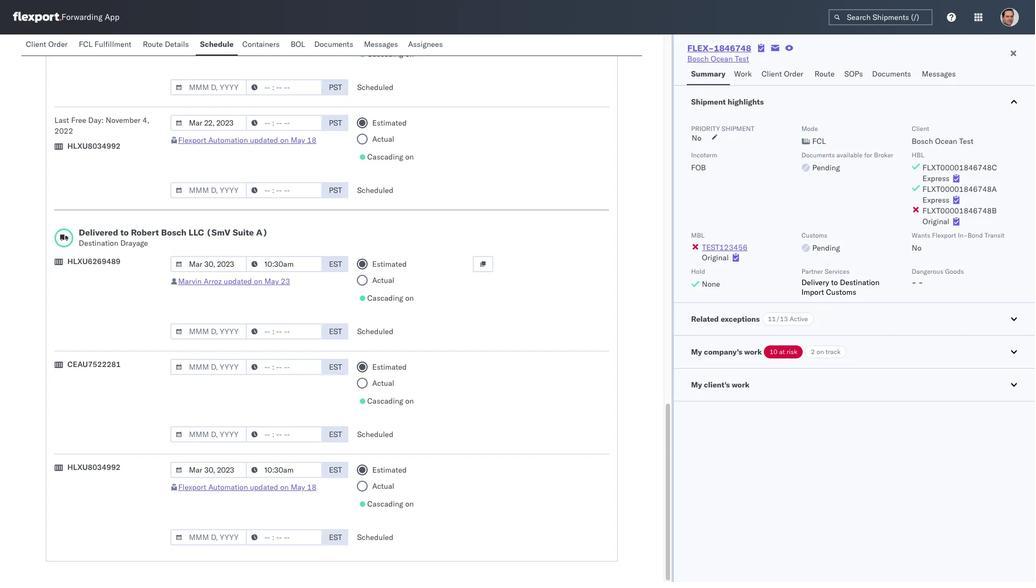 Task type: describe. For each thing, give the bounding box(es) containing it.
route details
[[143, 39, 189, 49]]

1 horizontal spatial client order button
[[758, 64, 811, 85]]

mmm d, yyyy text field for fourth -- : -- -- text box from the top of the page
[[171, 324, 247, 340]]

a)
[[256, 227, 268, 238]]

llc
[[189, 227, 204, 238]]

scheduled for hlxu6269489
[[357, 327, 394, 337]]

test123456 button
[[702, 243, 748, 252]]

flxt00001846748c
[[923, 163, 997, 173]]

2 scheduled from the top
[[357, 186, 394, 195]]

bond
[[968, 231, 983, 239]]

2
[[811, 348, 815, 356]]

my for my client's work
[[691, 380, 702, 390]]

actual for ceau7522281
[[372, 379, 394, 388]]

0 vertical spatial customs
[[802, 231, 828, 239]]

none
[[702, 279, 720, 289]]

1 cascading from the top
[[367, 49, 403, 59]]

fob
[[691, 163, 706, 173]]

0 vertical spatial updated
[[250, 135, 278, 145]]

drayage
[[120, 238, 148, 248]]

details
[[165, 39, 189, 49]]

flex-1846748 link
[[688, 43, 752, 53]]

may for hlxu8034992
[[291, 483, 305, 492]]

1 hlxu8034992 from the top
[[67, 141, 121, 151]]

pst for sixth -- : -- -- text box from the bottom of the page
[[329, 118, 342, 128]]

risk
[[787, 348, 798, 356]]

flxt00001846748a
[[923, 184, 997, 194]]

18 for est
[[307, 483, 317, 492]]

destination inside delivered to robert bosch llc (smv suite a) destination drayage
[[79, 238, 118, 248]]

2 cascading from the top
[[367, 152, 403, 162]]

available
[[837, 151, 863, 159]]

marvin
[[178, 277, 202, 286]]

schedule button
[[196, 35, 238, 56]]

sops
[[845, 69, 863, 79]]

dangerous goods - -
[[912, 267, 964, 287]]

estimated for ceau7522281
[[372, 362, 407, 372]]

company's
[[704, 347, 743, 357]]

work for my client's work
[[732, 380, 750, 390]]

marvin arroz updated on may 23
[[178, 277, 290, 286]]

broker
[[874, 151, 894, 159]]

partner
[[802, 267, 823, 276]]

0 horizontal spatial documents button
[[310, 35, 360, 56]]

fcl for fcl fulfillment
[[79, 39, 93, 49]]

estimated for hlxu6269489
[[372, 259, 407, 269]]

est for fourth -- : -- -- text box from the bottom
[[329, 259, 342, 269]]

fcl fulfillment button
[[75, 35, 139, 56]]

scheduled for ceau7522281
[[357, 430, 394, 440]]

fcl fulfillment
[[79, 39, 131, 49]]

documents for the bottom documents button
[[872, 69, 911, 79]]

shipment highlights
[[691, 97, 764, 107]]

est for 2nd -- : -- -- text field from the bottom
[[329, 362, 342, 372]]

client for the leftmost client order button
[[26, 39, 46, 49]]

2022
[[54, 126, 73, 136]]

client for the rightmost client order button
[[762, 69, 782, 79]]

mmm d, yyyy text field for sixth -- : -- -- text box from the bottom of the page
[[171, 115, 247, 131]]

hold
[[691, 267, 705, 276]]

mmm d, yyyy text field for 2nd -- : -- -- text field from the bottom
[[171, 359, 247, 375]]

4,
[[143, 115, 150, 125]]

flex-
[[688, 43, 714, 53]]

active
[[790, 315, 808, 323]]

work button
[[730, 64, 758, 85]]

scheduled for hlxu8034992
[[357, 533, 394, 543]]

est for 5th -- : -- -- text box from the top
[[329, 430, 342, 440]]

1 -- : -- -- text field from the top
[[246, 79, 323, 95]]

destination inside "partner services delivery to destination import customs"
[[840, 278, 880, 287]]

shipment
[[691, 97, 726, 107]]

bol
[[291, 39, 305, 49]]

0 vertical spatial may
[[291, 135, 305, 145]]

automation for pst
[[208, 135, 248, 145]]

1 pst from the top
[[329, 83, 342, 92]]

shipment
[[722, 125, 755, 133]]

delivered to robert bosch llc (smv suite a) destination drayage
[[79, 227, 268, 248]]

forwarding app link
[[13, 12, 120, 23]]

cascading for hlxu8034992
[[367, 499, 403, 509]]

mmm d, yyyy text field for third -- : -- -- text field from the top of the page
[[171, 530, 247, 546]]

documents for documents available for broker
[[802, 151, 835, 159]]

day:
[[88, 115, 104, 125]]

flexport automation updated on may 18 for est
[[178, 483, 317, 492]]

free
[[71, 115, 86, 125]]

delivery
[[802, 278, 829, 287]]

partner services delivery to destination import customs
[[802, 267, 880, 297]]

1 cascading on from the top
[[367, 49, 414, 59]]

express for flxt00001846748a
[[923, 195, 950, 205]]

test123456
[[702, 243, 748, 252]]

shipment highlights button
[[674, 86, 1035, 118]]

cascading on for hlxu8034992
[[367, 499, 414, 509]]

assignees button
[[404, 35, 449, 56]]

order for the rightmost client order button
[[784, 69, 804, 79]]

suite
[[233, 227, 254, 238]]

summary
[[691, 69, 726, 79]]

flexport. image
[[13, 12, 61, 23]]

1 vertical spatial documents button
[[868, 64, 918, 85]]

containers
[[242, 39, 280, 49]]

1 actual from the top
[[372, 31, 394, 41]]

assignees
[[408, 39, 443, 49]]

11/13
[[768, 315, 788, 323]]

wants
[[912, 231, 931, 239]]

2 cascading on from the top
[[367, 152, 414, 162]]

services
[[825, 267, 850, 276]]

priority
[[691, 125, 720, 133]]

1 horizontal spatial original
[[923, 217, 950, 227]]

incoterm
[[691, 151, 717, 159]]

mmm d, yyyy text field for 5th -- : -- -- text box from the top
[[171, 427, 247, 443]]

client inside client bosch ocean test incoterm fob
[[912, 125, 930, 133]]

client order for the rightmost client order button
[[762, 69, 804, 79]]

test inside client bosch ocean test incoterm fob
[[959, 136, 974, 146]]

cascading for hlxu6269489
[[367, 293, 403, 303]]

estimated for hlxu8034992
[[372, 465, 407, 475]]

bol button
[[286, 35, 310, 56]]

pending for documents available for broker
[[813, 163, 840, 173]]

robert
[[131, 227, 159, 238]]

forwarding
[[61, 12, 103, 22]]

2 -- : -- -- text field from the top
[[246, 359, 323, 375]]

2 on track
[[811, 348, 841, 356]]

related
[[691, 314, 719, 324]]

bosch ocean test link
[[688, 53, 749, 64]]

pending for customs
[[813, 243, 840, 253]]

my for my company's work
[[691, 347, 702, 357]]

client bosch ocean test incoterm fob
[[691, 125, 974, 173]]

actual for hlxu8034992
[[372, 482, 394, 491]]

schedule
[[200, 39, 234, 49]]

my company's work
[[691, 347, 762, 357]]

4 -- : -- -- text field from the top
[[246, 324, 323, 340]]

order for the leftmost client order button
[[48, 39, 68, 49]]

route for route details
[[143, 39, 163, 49]]

transit
[[985, 231, 1005, 239]]

0 horizontal spatial client order button
[[22, 35, 75, 56]]



Task type: locate. For each thing, give the bounding box(es) containing it.
work for my company's work
[[745, 347, 762, 357]]

4 cascading from the top
[[367, 396, 403, 406]]

1 - from the left
[[912, 278, 917, 287]]

1 vertical spatial may
[[264, 277, 279, 286]]

0 vertical spatial flexport automation updated on may 18 button
[[178, 135, 317, 145]]

order down forwarding app link
[[48, 39, 68, 49]]

in-
[[958, 231, 968, 239]]

4 cascading on from the top
[[367, 396, 414, 406]]

client right work button
[[762, 69, 782, 79]]

fulfillment
[[95, 39, 131, 49]]

3 actual from the top
[[372, 276, 394, 285]]

0 horizontal spatial destination
[[79, 238, 118, 248]]

2 horizontal spatial documents
[[872, 69, 911, 79]]

pending up services
[[813, 243, 840, 253]]

5 est from the top
[[329, 465, 342, 475]]

0 vertical spatial express
[[923, 174, 950, 183]]

mode
[[802, 125, 818, 133]]

1 vertical spatial flexport
[[932, 231, 957, 239]]

1 horizontal spatial order
[[784, 69, 804, 79]]

2 vertical spatial pst
[[329, 186, 342, 195]]

1 horizontal spatial client
[[762, 69, 782, 79]]

2 vertical spatial updated
[[250, 483, 278, 492]]

automation for est
[[208, 483, 248, 492]]

3 -- : -- -- text field from the top
[[246, 530, 323, 546]]

express up "flxt00001846748b"
[[923, 195, 950, 205]]

2 mmm d, yyyy text field from the top
[[171, 115, 247, 131]]

my
[[691, 347, 702, 357], [691, 380, 702, 390]]

may
[[291, 135, 305, 145], [264, 277, 279, 286], [291, 483, 305, 492]]

ocean up flxt00001846748c
[[935, 136, 958, 146]]

(smv
[[206, 227, 231, 238]]

0 vertical spatial messages
[[364, 39, 398, 49]]

2 mmm d, yyyy text field from the top
[[171, 427, 247, 443]]

no down wants on the right top of page
[[912, 243, 922, 253]]

2 -- : -- -- text field from the top
[[246, 182, 323, 198]]

bosch up hbl
[[912, 136, 933, 146]]

cascading on for ceau7522281
[[367, 396, 414, 406]]

flexport
[[178, 135, 206, 145], [932, 231, 957, 239], [178, 483, 206, 492]]

work
[[745, 347, 762, 357], [732, 380, 750, 390]]

2 pending from the top
[[813, 243, 840, 253]]

fcl for fcl
[[813, 136, 826, 146]]

bosch left llc
[[161, 227, 187, 238]]

route left details
[[143, 39, 163, 49]]

express for flxt00001846748c
[[923, 174, 950, 183]]

estimated
[[372, 118, 407, 128], [372, 259, 407, 269], [372, 362, 407, 372], [372, 465, 407, 475]]

last free day: november 4, 2022
[[54, 115, 150, 136]]

test up flxt00001846748c
[[959, 136, 974, 146]]

1 vertical spatial 18
[[307, 483, 317, 492]]

0 vertical spatial no
[[692, 133, 702, 143]]

no inside wants flexport in-bond transit no
[[912, 243, 922, 253]]

23
[[281, 277, 290, 286]]

bosch down flex-
[[688, 54, 709, 64]]

0 vertical spatial pst
[[329, 83, 342, 92]]

18 for pst
[[307, 135, 317, 145]]

flexport automation updated on may 18
[[178, 135, 317, 145], [178, 483, 317, 492]]

0 vertical spatial documents button
[[310, 35, 360, 56]]

bosch inside delivered to robert bosch llc (smv suite a) destination drayage
[[161, 227, 187, 238]]

2 my from the top
[[691, 380, 702, 390]]

5 cascading on from the top
[[367, 499, 414, 509]]

5 mmm d, yyyy text field from the top
[[171, 359, 247, 375]]

mmm d, yyyy text field for fourth -- : -- -- text box from the bottom
[[171, 256, 247, 272]]

goods
[[945, 267, 964, 276]]

6 -- : -- -- text field from the top
[[246, 462, 323, 478]]

1 -- : -- -- text field from the top
[[246, 115, 323, 131]]

cascading on for hlxu6269489
[[367, 293, 414, 303]]

0 vertical spatial mmm d, yyyy text field
[[171, 256, 247, 272]]

1 vertical spatial messages button
[[918, 64, 962, 85]]

my left company's
[[691, 347, 702, 357]]

flexport automation updated on may 18 for pst
[[178, 135, 317, 145]]

sops button
[[840, 64, 868, 85]]

5 actual from the top
[[372, 482, 394, 491]]

work right client's
[[732, 380, 750, 390]]

1 horizontal spatial documents button
[[868, 64, 918, 85]]

2 horizontal spatial bosch
[[912, 136, 933, 146]]

ocean
[[711, 54, 733, 64], [935, 136, 958, 146]]

MMM D, YYYY text field
[[171, 256, 247, 272], [171, 427, 247, 443]]

pending
[[813, 163, 840, 173], [813, 243, 840, 253]]

bosch inside client bosch ocean test incoterm fob
[[912, 136, 933, 146]]

10
[[770, 348, 778, 356]]

1 horizontal spatial route
[[815, 69, 835, 79]]

est for third -- : -- -- text field from the top of the page
[[329, 533, 342, 543]]

documents for leftmost documents button
[[314, 39, 353, 49]]

3 scheduled from the top
[[357, 327, 394, 337]]

customs up partner
[[802, 231, 828, 239]]

1 horizontal spatial messages
[[922, 69, 956, 79]]

1 horizontal spatial destination
[[840, 278, 880, 287]]

est for 6th -- : -- -- text box from the top of the page
[[329, 465, 342, 475]]

0 vertical spatial ocean
[[711, 54, 733, 64]]

2 horizontal spatial client
[[912, 125, 930, 133]]

1 vertical spatial ocean
[[935, 136, 958, 146]]

1 flexport automation updated on may 18 from the top
[[178, 135, 317, 145]]

1846748
[[714, 43, 752, 53]]

my left client's
[[691, 380, 702, 390]]

related exceptions
[[691, 314, 760, 324]]

dangerous
[[912, 267, 944, 276]]

ocean down flex-1846748 on the right top
[[711, 54, 733, 64]]

0 vertical spatial fcl
[[79, 39, 93, 49]]

0 horizontal spatial -
[[912, 278, 917, 287]]

my client's work button
[[674, 369, 1035, 401]]

client
[[26, 39, 46, 49], [762, 69, 782, 79], [912, 125, 930, 133]]

1 mmm d, yyyy text field from the top
[[171, 256, 247, 272]]

0 vertical spatial hlxu8034992
[[67, 141, 121, 151]]

for
[[865, 151, 873, 159]]

2 est from the top
[[329, 327, 342, 337]]

0 horizontal spatial to
[[120, 227, 129, 238]]

2 vertical spatial documents
[[802, 151, 835, 159]]

1 vertical spatial client order button
[[758, 64, 811, 85]]

exceptions
[[721, 314, 760, 324]]

flexport automation updated on may 18 button for pst
[[178, 135, 317, 145]]

0 vertical spatial to
[[120, 227, 129, 238]]

work inside "button"
[[732, 380, 750, 390]]

0 vertical spatial destination
[[79, 238, 118, 248]]

2 automation from the top
[[208, 483, 248, 492]]

18
[[307, 135, 317, 145], [307, 483, 317, 492]]

0 horizontal spatial messages button
[[360, 35, 404, 56]]

pst for 5th -- : -- -- text box from the bottom
[[329, 186, 342, 195]]

1 vertical spatial test
[[959, 136, 974, 146]]

documents down mode
[[802, 151, 835, 159]]

order left route button
[[784, 69, 804, 79]]

2 vertical spatial -- : -- -- text field
[[246, 530, 323, 546]]

client order button down flexport. image
[[22, 35, 75, 56]]

Search Shipments (/) text field
[[829, 9, 933, 25]]

flexport automation updated on may 18 button
[[178, 135, 317, 145], [178, 483, 317, 492]]

MMM D, YYYY text field
[[171, 79, 247, 95], [171, 115, 247, 131], [171, 182, 247, 198], [171, 324, 247, 340], [171, 359, 247, 375], [171, 462, 247, 478], [171, 530, 247, 546]]

pst
[[329, 83, 342, 92], [329, 118, 342, 128], [329, 186, 342, 195]]

1 vertical spatial automation
[[208, 483, 248, 492]]

0 horizontal spatial route
[[143, 39, 163, 49]]

original up wants on the right top of page
[[923, 217, 950, 227]]

route button
[[811, 64, 840, 85]]

documents available for broker
[[802, 151, 894, 159]]

flex-1846748
[[688, 43, 752, 53]]

1 my from the top
[[691, 347, 702, 357]]

1 horizontal spatial documents
[[802, 151, 835, 159]]

may for hlxu6269489
[[264, 277, 279, 286]]

0 vertical spatial my
[[691, 347, 702, 357]]

1 automation from the top
[[208, 135, 248, 145]]

2 flexport automation updated on may 18 button from the top
[[178, 483, 317, 492]]

4 est from the top
[[329, 430, 342, 440]]

1 vertical spatial -- : -- -- text field
[[246, 359, 323, 375]]

customs inside "partner services delivery to destination import customs"
[[826, 287, 857, 297]]

arroz
[[204, 277, 222, 286]]

route left sops
[[815, 69, 835, 79]]

1 vertical spatial bosch
[[912, 136, 933, 146]]

6 mmm d, yyyy text field from the top
[[171, 462, 247, 478]]

wants flexport in-bond transit no
[[912, 231, 1005, 253]]

1 est from the top
[[329, 259, 342, 269]]

-- : -- -- text field
[[246, 79, 323, 95], [246, 359, 323, 375], [246, 530, 323, 546]]

0 vertical spatial -- : -- -- text field
[[246, 79, 323, 95]]

5 -- : -- -- text field from the top
[[246, 427, 323, 443]]

marvin arroz updated on may 23 button
[[178, 277, 290, 286]]

destination down delivered
[[79, 238, 118, 248]]

3 mmm d, yyyy text field from the top
[[171, 182, 247, 198]]

2 vertical spatial client
[[912, 125, 930, 133]]

1 vertical spatial hlxu8034992
[[67, 463, 121, 472]]

3 est from the top
[[329, 362, 342, 372]]

test
[[735, 54, 749, 64], [959, 136, 974, 146]]

pending down documents available for broker
[[813, 163, 840, 173]]

0 horizontal spatial client order
[[26, 39, 68, 49]]

to inside delivered to robert bosch llc (smv suite a) destination drayage
[[120, 227, 129, 238]]

2 - from the left
[[919, 278, 923, 287]]

updated for hlxu8034992
[[250, 483, 278, 492]]

1 vertical spatial work
[[732, 380, 750, 390]]

at
[[779, 348, 785, 356]]

0 horizontal spatial no
[[692, 133, 702, 143]]

1 horizontal spatial fcl
[[813, 136, 826, 146]]

flexport inside wants flexport in-bond transit no
[[932, 231, 957, 239]]

est for fourth -- : -- -- text box from the top of the page
[[329, 327, 342, 337]]

3 cascading on from the top
[[367, 293, 414, 303]]

mmm d, yyyy text field for 3rd -- : -- -- text field from the bottom
[[171, 79, 247, 95]]

1 pending from the top
[[813, 163, 840, 173]]

1 vertical spatial original
[[702, 253, 729, 263]]

1 scheduled from the top
[[357, 83, 394, 92]]

test down 1846748
[[735, 54, 749, 64]]

customs down services
[[826, 287, 857, 297]]

0 vertical spatial flexport automation updated on may 18
[[178, 135, 317, 145]]

-
[[912, 278, 917, 287], [919, 278, 923, 287]]

to up drayage
[[120, 227, 129, 238]]

0 horizontal spatial client
[[26, 39, 46, 49]]

1 mmm d, yyyy text field from the top
[[171, 79, 247, 95]]

1 vertical spatial customs
[[826, 287, 857, 297]]

hbl
[[912, 151, 925, 159]]

1 vertical spatial to
[[831, 278, 838, 287]]

1 horizontal spatial test
[[959, 136, 974, 146]]

express
[[923, 174, 950, 183], [923, 195, 950, 205]]

11/13 active
[[768, 315, 808, 323]]

delivered
[[79, 227, 118, 238]]

client order right work button
[[762, 69, 804, 79]]

flexport for est
[[178, 483, 206, 492]]

messages for bottommost messages button
[[922, 69, 956, 79]]

0 horizontal spatial original
[[702, 253, 729, 263]]

2 pst from the top
[[329, 118, 342, 128]]

ocean inside client bosch ocean test incoterm fob
[[935, 136, 958, 146]]

5 scheduled from the top
[[357, 533, 394, 543]]

to inside "partner services delivery to destination import customs"
[[831, 278, 838, 287]]

app
[[105, 12, 120, 22]]

1 vertical spatial destination
[[840, 278, 880, 287]]

messages for top messages button
[[364, 39, 398, 49]]

mmm d, yyyy text field for 5th -- : -- -- text box from the bottom
[[171, 182, 247, 198]]

forwarding app
[[61, 12, 120, 22]]

2 vertical spatial bosch
[[161, 227, 187, 238]]

1 horizontal spatial -
[[919, 278, 923, 287]]

1 vertical spatial pst
[[329, 118, 342, 128]]

3 pst from the top
[[329, 186, 342, 195]]

documents button right sops
[[868, 64, 918, 85]]

no down priority
[[692, 133, 702, 143]]

mmm d, yyyy text field for 6th -- : -- -- text box from the top of the page
[[171, 462, 247, 478]]

2 actual from the top
[[372, 134, 394, 144]]

2 hlxu8034992 from the top
[[67, 463, 121, 472]]

0 vertical spatial work
[[745, 347, 762, 357]]

2 estimated from the top
[[372, 259, 407, 269]]

1 vertical spatial fcl
[[813, 136, 826, 146]]

4 scheduled from the top
[[357, 430, 394, 440]]

cascading on
[[367, 49, 414, 59], [367, 152, 414, 162], [367, 293, 414, 303], [367, 396, 414, 406], [367, 499, 414, 509]]

documents
[[314, 39, 353, 49], [872, 69, 911, 79], [802, 151, 835, 159]]

ceau7522281
[[67, 360, 121, 369]]

2 18 from the top
[[307, 483, 317, 492]]

client order down flexport. image
[[26, 39, 68, 49]]

original down test123456 in the top right of the page
[[702, 253, 729, 263]]

scheduled
[[357, 83, 394, 92], [357, 186, 394, 195], [357, 327, 394, 337], [357, 430, 394, 440], [357, 533, 394, 543]]

summary button
[[687, 64, 730, 85]]

flexport automation updated on may 18 button for est
[[178, 483, 317, 492]]

0 vertical spatial order
[[48, 39, 68, 49]]

cascading for ceau7522281
[[367, 396, 403, 406]]

documents right sops button
[[872, 69, 911, 79]]

0 horizontal spatial documents
[[314, 39, 353, 49]]

client order for the leftmost client order button
[[26, 39, 68, 49]]

0 vertical spatial client order button
[[22, 35, 75, 56]]

1 vertical spatial order
[[784, 69, 804, 79]]

1 estimated from the top
[[372, 118, 407, 128]]

messages
[[364, 39, 398, 49], [922, 69, 956, 79]]

1 vertical spatial client
[[762, 69, 782, 79]]

5 cascading from the top
[[367, 499, 403, 509]]

my client's work
[[691, 380, 750, 390]]

1 vertical spatial mmm d, yyyy text field
[[171, 427, 247, 443]]

1 18 from the top
[[307, 135, 317, 145]]

documents button right bol on the top
[[310, 35, 360, 56]]

1 vertical spatial documents
[[872, 69, 911, 79]]

-- : -- -- text field
[[246, 115, 323, 131], [246, 182, 323, 198], [246, 256, 323, 272], [246, 324, 323, 340], [246, 427, 323, 443], [246, 462, 323, 478]]

order
[[48, 39, 68, 49], [784, 69, 804, 79]]

4 actual from the top
[[372, 379, 394, 388]]

2 flexport automation updated on may 18 from the top
[[178, 483, 317, 492]]

3 cascading from the top
[[367, 293, 403, 303]]

0 vertical spatial flexport
[[178, 135, 206, 145]]

1 horizontal spatial ocean
[[935, 136, 958, 146]]

1 horizontal spatial no
[[912, 243, 922, 253]]

1 horizontal spatial bosch
[[688, 54, 709, 64]]

10 at risk
[[770, 348, 798, 356]]

highlights
[[728, 97, 764, 107]]

flexport for pst
[[178, 135, 206, 145]]

express up "flxt00001846748a"
[[923, 174, 950, 183]]

4 estimated from the top
[[372, 465, 407, 475]]

client order button
[[22, 35, 75, 56], [758, 64, 811, 85]]

3 estimated from the top
[[372, 362, 407, 372]]

containers button
[[238, 35, 286, 56]]

client's
[[704, 380, 730, 390]]

0 vertical spatial client order
[[26, 39, 68, 49]]

flxt00001846748b
[[923, 206, 997, 216]]

destination down services
[[840, 278, 880, 287]]

client up hbl
[[912, 125, 930, 133]]

1 horizontal spatial client order
[[762, 69, 804, 79]]

0 horizontal spatial ocean
[[711, 54, 733, 64]]

fcl down mode
[[813, 136, 826, 146]]

work
[[734, 69, 752, 79]]

fcl left fulfillment
[[79, 39, 93, 49]]

track
[[826, 348, 841, 356]]

0 vertical spatial 18
[[307, 135, 317, 145]]

7 mmm d, yyyy text field from the top
[[171, 530, 247, 546]]

0 vertical spatial route
[[143, 39, 163, 49]]

client down flexport. image
[[26, 39, 46, 49]]

1 express from the top
[[923, 174, 950, 183]]

0 vertical spatial client
[[26, 39, 46, 49]]

0 vertical spatial documents
[[314, 39, 353, 49]]

fcl inside button
[[79, 39, 93, 49]]

bosch ocean test
[[688, 54, 749, 64]]

actual for hlxu6269489
[[372, 276, 394, 285]]

6 est from the top
[[329, 533, 342, 543]]

work left 10
[[745, 347, 762, 357]]

3 -- : -- -- text field from the top
[[246, 256, 323, 272]]

route details button
[[139, 35, 196, 56]]

4 mmm d, yyyy text field from the top
[[171, 324, 247, 340]]

to
[[120, 227, 129, 238], [831, 278, 838, 287]]

november
[[106, 115, 141, 125]]

documents right bol 'button'
[[314, 39, 353, 49]]

1 horizontal spatial messages button
[[918, 64, 962, 85]]

1 vertical spatial no
[[912, 243, 922, 253]]

2 express from the top
[[923, 195, 950, 205]]

1 vertical spatial my
[[691, 380, 702, 390]]

updated for hlxu6269489
[[224, 277, 252, 286]]

my inside my client's work "button"
[[691, 380, 702, 390]]

import
[[802, 287, 824, 297]]

bosch
[[688, 54, 709, 64], [912, 136, 933, 146], [161, 227, 187, 238]]

0 horizontal spatial order
[[48, 39, 68, 49]]

1 vertical spatial client order
[[762, 69, 804, 79]]

client order button right work
[[758, 64, 811, 85]]

1 vertical spatial flexport automation updated on may 18
[[178, 483, 317, 492]]

0 vertical spatial test
[[735, 54, 749, 64]]

1 vertical spatial messages
[[922, 69, 956, 79]]

0 horizontal spatial fcl
[[79, 39, 93, 49]]

to down services
[[831, 278, 838, 287]]

0 vertical spatial messages button
[[360, 35, 404, 56]]

mbl
[[691, 231, 705, 239]]

cascading
[[367, 49, 403, 59], [367, 152, 403, 162], [367, 293, 403, 303], [367, 396, 403, 406], [367, 499, 403, 509]]

1 flexport automation updated on may 18 button from the top
[[178, 135, 317, 145]]

route for route
[[815, 69, 835, 79]]

0 horizontal spatial test
[[735, 54, 749, 64]]

2 vertical spatial may
[[291, 483, 305, 492]]

0 vertical spatial bosch
[[688, 54, 709, 64]]

1 vertical spatial route
[[815, 69, 835, 79]]



Task type: vqa. For each thing, say whether or not it's contained in the screenshot.
the work,
no



